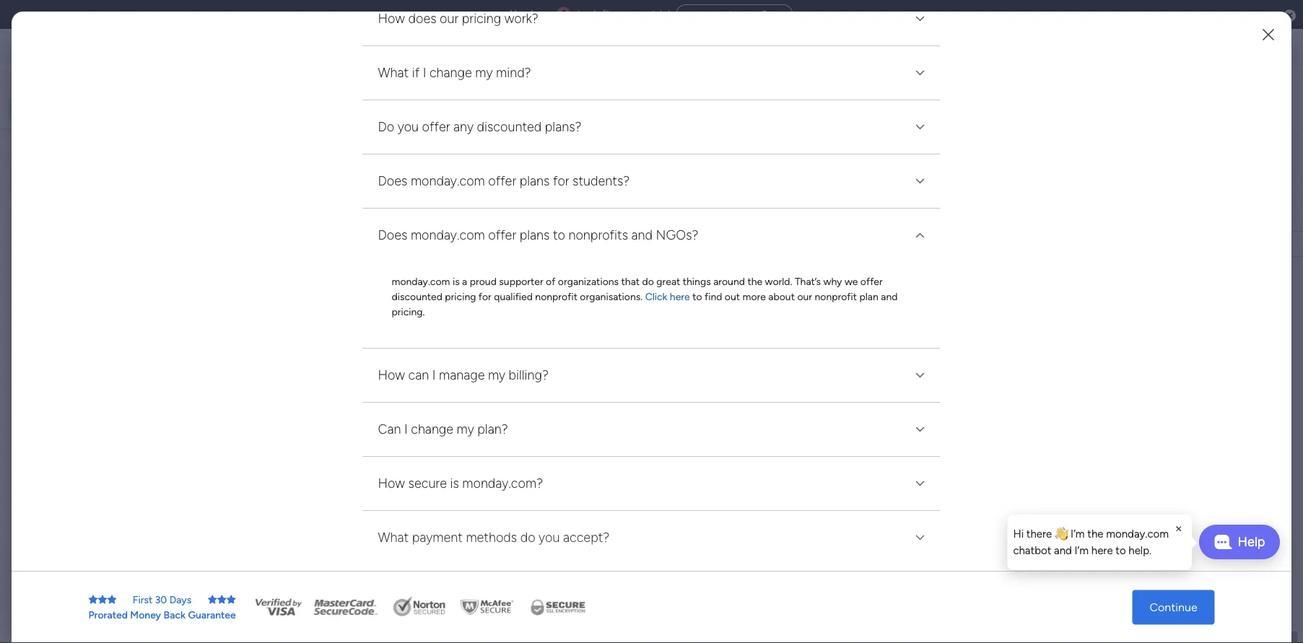 Task type: describe. For each thing, give the bounding box(es) containing it.
that
[[622, 275, 640, 287]]

marketing plan link
[[641, 232, 774, 258]]

plan inside to find out more about our nonprofit plan and pricing.
[[860, 290, 879, 302]]

plan?
[[478, 422, 508, 437]]

marketing
[[643, 239, 688, 252]]

2 star image from the left
[[107, 595, 117, 605]]

secure
[[408, 476, 447, 491]]

a
[[462, 275, 467, 287]]

how for how can i manage my billing?
[[378, 367, 405, 383]]

of
[[546, 275, 556, 287]]

around
[[714, 275, 745, 287]]

select product image
[[13, 39, 27, 53]]

on
[[613, 8, 625, 21]]

the inside hi there 👋,  i'm the monday.com chatbot and i'm here to help.
[[1088, 528, 1104, 541]]

can
[[408, 367, 429, 383]]

and inside hi there 👋,  i'm the monday.com chatbot and i'm here to help.
[[1054, 544, 1072, 557]]

and inside to find out more about our nonprofit plan and pricing.
[[881, 290, 898, 302]]

monday.com is a proud supporter of organizations that do great things around the world. that's why we offer discounted pricing for qualified nonprofit organisations.
[[392, 275, 883, 302]]

norton secured image
[[388, 597, 453, 619]]

how can i manage my billing?
[[378, 367, 549, 383]]

there
[[1027, 528, 1053, 541]]

what if i change my mind?
[[378, 65, 531, 80]]

to find out more about our nonprofit plan and pricing.
[[392, 290, 898, 318]]

supporter
[[499, 275, 544, 287]]

done
[[400, 150, 423, 162]]

great
[[657, 275, 681, 287]]

how can i manage my billing? button
[[363, 349, 941, 402]]

billing?
[[509, 367, 549, 383]]

how secure is monday.com? button
[[363, 457, 941, 510]]

0
[[354, 498, 361, 511]]

0 vertical spatial help
[[1238, 534, 1266, 550]]

dapulse rightstroke image
[[760, 10, 770, 21]]

board
[[695, 208, 721, 221]]

offer for for
[[488, 173, 517, 189]]

can
[[378, 422, 401, 437]]

close image for plans?
[[912, 118, 929, 136]]

hide
[[376, 150, 398, 162]]

qualified
[[494, 290, 533, 302]]

find
[[705, 290, 723, 302]]

that's
[[795, 275, 821, 287]]

close image for what payment methods do you accept?
[[912, 529, 929, 547]]

upgrade now link
[[676, 4, 793, 24]]

0 vertical spatial items
[[426, 150, 451, 162]]

my inside dropdown button
[[457, 422, 474, 437]]

does for does monday.com offer plans for students?
[[378, 173, 408, 189]]

to inside dropdown button
[[553, 227, 565, 243]]

what payment methods do you accept? button
[[363, 511, 941, 565]]

mcafee secure image
[[458, 597, 516, 619]]

click here
[[645, 290, 690, 302]]

first 30 days
[[133, 594, 192, 606]]

i for if
[[423, 65, 426, 80]]

does monday.com offer plans to nonprofits and ngos? button
[[363, 209, 941, 262]]

payment
[[412, 530, 463, 546]]

0 items
[[354, 498, 388, 511]]

0 vertical spatial here
[[670, 290, 690, 302]]

to inside hi there 👋,  i'm the monday.com chatbot and i'm here to help.
[[1116, 544, 1126, 557]]

your
[[628, 8, 650, 21]]

group
[[834, 208, 863, 221]]

things
[[683, 275, 711, 287]]

discounted inside the monday.com is a proud supporter of organizations that do great things around the world. that's why we offer discounted pricing for qualified nonprofit organisations.
[[392, 290, 443, 302]]

plans?
[[545, 119, 582, 135]]

kendall parks image
[[1263, 35, 1286, 58]]

workspace image
[[14, 143, 28, 159]]

left
[[594, 8, 610, 21]]

continue
[[1150, 601, 1198, 615]]

30
[[155, 594, 167, 606]]

offer inside the monday.com is a proud supporter of organizations that do great things around the world. that's why we offer discounted pricing for qualified nonprofit organisations.
[[861, 275, 883, 287]]

have
[[531, 8, 554, 21]]

the inside the monday.com is a proud supporter of organizations that do great things around the world. that's why we offer discounted pricing for qualified nonprofit organisations.
[[748, 275, 763, 287]]

plans for for
[[520, 173, 550, 189]]

can i change my plan?
[[378, 422, 508, 437]]

click here link
[[645, 290, 690, 302]]

what for what if i change my mind?
[[378, 65, 409, 80]]

methods
[[466, 530, 517, 546]]

close image for billing?
[[912, 367, 929, 384]]

do
[[378, 119, 395, 135]]

verified by visa image
[[253, 597, 304, 619]]

we
[[845, 275, 858, 287]]

prorated
[[88, 609, 128, 621]]

nonprofits
[[569, 227, 628, 243]]

hi there 👋,  i'm the monday.com chatbot and i'm here to help.
[[1014, 528, 1169, 557]]

you inside dropdown button
[[539, 530, 560, 546]]

how secure is monday.com?
[[378, 476, 543, 491]]

what payment methods do you accept?
[[378, 530, 610, 546]]

help.
[[1129, 544, 1152, 557]]

does for does monday.com offer plans to nonprofits and ngos?
[[378, 227, 408, 243]]

close image for mind?
[[912, 64, 929, 81]]

dialog containing hi there 👋,  i'm the monday.com
[[1008, 515, 1192, 571]]

do you offer any discounted plans? button
[[363, 100, 941, 154]]

more
[[743, 290, 766, 302]]

4 star image from the left
[[227, 595, 236, 605]]

now
[[740, 9, 760, 21]]

why
[[824, 275, 842, 287]]

m button
[[10, 138, 144, 163]]

dapulse close image
[[1284, 8, 1296, 23]]

hide done items
[[376, 150, 451, 162]]

open image
[[912, 227, 929, 244]]

do inside the monday.com is a proud supporter of organizations that do great things around the world. that's why we offer discounted pricing for qualified nonprofit organisations.
[[642, 275, 654, 287]]

days
[[170, 594, 192, 606]]

i for can
[[432, 367, 436, 383]]

my for billing?
[[488, 367, 506, 383]]

customize button
[[456, 144, 534, 168]]



Task type: vqa. For each thing, say whether or not it's contained in the screenshot.
close icon for Does monday.com offer plans for students?
yes



Task type: locate. For each thing, give the bounding box(es) containing it.
items right done
[[426, 150, 451, 162]]

1 close image from the top
[[912, 172, 929, 190]]

0 vertical spatial change
[[430, 65, 472, 80]]

4 close image from the top
[[912, 421, 929, 438]]

plan right our
[[860, 290, 879, 302]]

change right if
[[430, 65, 472, 80]]

do up click
[[642, 275, 654, 287]]

discounted
[[477, 119, 542, 135], [392, 290, 443, 302]]

2 close image from the top
[[912, 118, 929, 136]]

i'm right 👋,
[[1071, 528, 1085, 541]]

monday.com down hide done items
[[411, 173, 485, 189]]

2 horizontal spatial i
[[432, 367, 436, 383]]

monday.com
[[411, 173, 485, 189], [411, 227, 485, 243], [392, 275, 450, 287], [1107, 528, 1169, 541]]

1 close image from the top
[[912, 64, 929, 81]]

can i change my plan? button
[[363, 403, 941, 456]]

0 horizontal spatial here
[[670, 290, 690, 302]]

monday.com up a
[[411, 227, 485, 243]]

2 vertical spatial and
[[1054, 544, 1072, 557]]

2 vertical spatial my
[[457, 422, 474, 437]]

star image
[[88, 595, 98, 605], [107, 595, 117, 605], [217, 595, 227, 605], [227, 595, 236, 605]]

plan
[[690, 239, 709, 252], [860, 290, 879, 302]]

mastercard secure code image
[[310, 597, 382, 619]]

0 horizontal spatial items
[[363, 498, 388, 511]]

what down 0 items
[[378, 530, 409, 546]]

1 vertical spatial you
[[539, 530, 560, 546]]

1 vertical spatial for
[[479, 290, 492, 302]]

continue button
[[1133, 590, 1215, 625]]

offer down customize
[[488, 173, 517, 189]]

is inside the monday.com is a proud supporter of organizations that do great things around the world. that's why we offer discounted pricing for qualified nonprofit organisations.
[[453, 275, 460, 287]]

1 horizontal spatial star image
[[208, 595, 217, 605]]

to down things
[[693, 290, 702, 302]]

and inside dropdown button
[[632, 227, 653, 243]]

hi
[[1014, 528, 1024, 541]]

my left "mind?"
[[475, 65, 493, 80]]

0 vertical spatial plan
[[690, 239, 709, 252]]

click
[[645, 290, 668, 302]]

0 vertical spatial do
[[642, 275, 654, 287]]

1 vertical spatial i'm
[[1075, 544, 1089, 557]]

does monday.com offer plans for students? button
[[363, 154, 941, 208]]

1 what from the top
[[378, 65, 409, 80]]

button padding image
[[1262, 27, 1276, 42]]

offer for discounted
[[422, 119, 450, 135]]

1 vertical spatial help button
[[1181, 602, 1231, 626]]

1 vertical spatial does
[[378, 227, 408, 243]]

i inside dropdown button
[[404, 422, 408, 437]]

2 vertical spatial to
[[1116, 544, 1126, 557]]

0 vertical spatial i
[[423, 65, 426, 80]]

1 vertical spatial here
[[1092, 544, 1113, 557]]

1 horizontal spatial plan
[[860, 290, 879, 302]]

i inside dropdown button
[[423, 65, 426, 80]]

0 vertical spatial close image
[[912, 172, 929, 190]]

list box
[[0, 199, 184, 422]]

the up more
[[748, 275, 763, 287]]

world.
[[765, 275, 793, 287]]

trial
[[652, 8, 670, 21]]

star image
[[98, 595, 107, 605], [208, 595, 217, 605]]

chat bot icon image
[[1214, 535, 1233, 550]]

the right 👋,
[[1088, 528, 1104, 541]]

is right secure
[[450, 476, 459, 491]]

first
[[133, 594, 153, 606]]

for down proud
[[479, 290, 492, 302]]

my inside "dropdown button"
[[488, 367, 506, 383]]

1 horizontal spatial discounted
[[477, 119, 542, 135]]

1 vertical spatial plans
[[520, 227, 550, 243]]

people
[[942, 208, 972, 221]]

1 vertical spatial my
[[488, 367, 506, 383]]

organisations.
[[580, 290, 643, 302]]

do inside dropdown button
[[521, 530, 536, 546]]

1 horizontal spatial the
[[1088, 528, 1104, 541]]

plans
[[520, 173, 550, 189], [520, 227, 550, 243]]

does monday.com offer plans for students?
[[378, 173, 630, 189]]

upgrade now
[[700, 9, 760, 21]]

1 horizontal spatial to
[[693, 290, 702, 302]]

0 horizontal spatial you
[[398, 119, 419, 135]]

discounted up pricing.
[[392, 290, 443, 302]]

1 how from the top
[[378, 367, 405, 383]]

1 plans from the top
[[520, 173, 550, 189]]

here left the help.
[[1092, 544, 1113, 557]]

monday.com up the help.
[[1107, 528, 1169, 541]]

0 vertical spatial you
[[398, 119, 419, 135]]

1 horizontal spatial here
[[1092, 544, 1113, 557]]

i
[[423, 65, 426, 80], [432, 367, 436, 383], [404, 422, 408, 437]]

my work image
[[13, 102, 26, 115]]

how for how secure is monday.com?
[[378, 476, 405, 491]]

1 vertical spatial to
[[693, 290, 702, 302]]

any
[[454, 119, 474, 135]]

monday.com inside the monday.com is a proud supporter of organizations that do great things around the world. that's why we offer discounted pricing for qualified nonprofit organisations.
[[392, 275, 450, 287]]

0 horizontal spatial the
[[748, 275, 763, 287]]

1 vertical spatial the
[[1088, 528, 1104, 541]]

1 vertical spatial is
[[450, 476, 459, 491]]

proud
[[470, 275, 497, 287]]

plans up supporter
[[520, 227, 550, 243]]

0 horizontal spatial star image
[[98, 595, 107, 605]]

0 vertical spatial does
[[378, 173, 408, 189]]

guarantee
[[188, 609, 236, 621]]

close image inside how secure is monday.com? dropdown button
[[912, 475, 929, 492]]

discounted inside do you offer any discounted plans? dropdown button
[[477, 119, 542, 135]]

monday.com inside hi there 👋,  i'm the monday.com chatbot and i'm here to help.
[[1107, 528, 1169, 541]]

0 vertical spatial what
[[378, 65, 409, 80]]

1 nonprofit from the left
[[535, 290, 578, 302]]

2 how from the top
[[378, 476, 405, 491]]

2 plans from the top
[[520, 227, 550, 243]]

1 horizontal spatial i
[[423, 65, 426, 80]]

0 horizontal spatial plan
[[690, 239, 709, 252]]

0 horizontal spatial and
[[632, 227, 653, 243]]

1 vertical spatial close image
[[912, 529, 929, 547]]

1 star image from the left
[[98, 595, 107, 605]]

i right "can"
[[404, 422, 408, 437]]

what if i change my mind? button
[[363, 46, 941, 100]]

i'm right chatbot
[[1075, 544, 1089, 557]]

0 vertical spatial how
[[378, 367, 405, 383]]

close image
[[912, 172, 929, 190], [912, 529, 929, 547]]

how inside dropdown button
[[378, 476, 405, 491]]

organizations
[[558, 275, 619, 287]]

1 horizontal spatial for
[[553, 173, 570, 189]]

2 star image from the left
[[208, 595, 217, 605]]

0 horizontal spatial discounted
[[392, 290, 443, 302]]

change inside dropdown button
[[411, 422, 454, 437]]

to left the nonprofits in the left top of the page
[[553, 227, 565, 243]]

marketing plan
[[643, 239, 709, 252]]

day
[[574, 8, 591, 21]]

do
[[642, 275, 654, 287], [521, 530, 536, 546]]

2 vertical spatial i
[[404, 422, 408, 437]]

pricing.
[[392, 305, 425, 318]]

for inside the monday.com is a proud supporter of organizations that do great things around the world. that's why we offer discounted pricing for qualified nonprofit organisations.
[[479, 290, 492, 302]]

0 horizontal spatial do
[[521, 530, 536, 546]]

upgrade
[[700, 9, 737, 21]]

offer
[[422, 119, 450, 135], [488, 173, 517, 189], [488, 227, 517, 243], [861, 275, 883, 287]]

nonprofit inside the monday.com is a proud supporter of organizations that do great things around the world. that's why we offer discounted pricing for qualified nonprofit organisations.
[[535, 290, 578, 302]]

what for what payment methods do you accept?
[[378, 530, 409, 546]]

1 horizontal spatial do
[[642, 275, 654, 287]]

my left billing? at the left bottom
[[488, 367, 506, 383]]

0 vertical spatial the
[[748, 275, 763, 287]]

star image up the prorated
[[98, 595, 107, 605]]

2 horizontal spatial and
[[1054, 544, 1072, 557]]

0 vertical spatial is
[[453, 275, 460, 287]]

home image
[[13, 77, 27, 91]]

close image for does monday.com offer plans for students?
[[912, 172, 929, 190]]

you left accept?
[[539, 530, 560, 546]]

1 horizontal spatial you
[[539, 530, 560, 546]]

manage
[[439, 367, 485, 383]]

how inside "dropdown button"
[[378, 367, 405, 383]]

my inside dropdown button
[[475, 65, 493, 80]]

how left can
[[378, 367, 405, 383]]

discounted up customize
[[477, 119, 542, 135]]

do you offer any discounted plans?
[[378, 119, 582, 135]]

the
[[748, 275, 763, 287], [1088, 528, 1104, 541]]

close image inside does monday.com offer plans for students? dropdown button
[[912, 172, 929, 190]]

you have 1 day left on your trial
[[510, 8, 670, 21]]

plans for to
[[520, 227, 550, 243]]

1 vertical spatial what
[[378, 530, 409, 546]]

items
[[426, 150, 451, 162], [363, 498, 388, 511]]

my left plan?
[[457, 422, 474, 437]]

0 vertical spatial i'm
[[1071, 528, 1085, 541]]

2 does from the top
[[378, 227, 408, 243]]

ssl encrypted image
[[522, 597, 594, 619]]

here
[[670, 290, 690, 302], [1092, 544, 1113, 557]]

i inside "dropdown button"
[[432, 367, 436, 383]]

change right "can"
[[411, 422, 454, 437]]

do right methods
[[521, 530, 536, 546]]

2 what from the top
[[378, 530, 409, 546]]

change inside dropdown button
[[430, 65, 472, 80]]

accept?
[[563, 530, 610, 546]]

2 close image from the top
[[912, 529, 929, 547]]

out
[[725, 290, 740, 302]]

1 star image from the left
[[88, 595, 98, 605]]

1 vertical spatial items
[[363, 498, 388, 511]]

offer for to
[[488, 227, 517, 243]]

you
[[398, 119, 419, 135], [539, 530, 560, 546]]

1 vertical spatial and
[[881, 290, 898, 302]]

0 horizontal spatial to
[[553, 227, 565, 243]]

ngos?
[[656, 227, 699, 243]]

1 horizontal spatial items
[[426, 150, 451, 162]]

0 horizontal spatial for
[[479, 290, 492, 302]]

you
[[510, 8, 528, 21]]

0 horizontal spatial i
[[404, 422, 408, 437]]

0 vertical spatial and
[[632, 227, 653, 243]]

for left students?
[[553, 173, 570, 189]]

offer left the any
[[422, 119, 450, 135]]

2 nonprofit from the left
[[815, 290, 857, 302]]

1 vertical spatial do
[[521, 530, 536, 546]]

nonprofit down why on the right
[[815, 290, 857, 302]]

plans down customize
[[520, 173, 550, 189]]

money
[[130, 609, 161, 621]]

what
[[378, 65, 409, 80], [378, 530, 409, 546]]

does inside dropdown button
[[378, 227, 408, 243]]

star image up guarantee
[[208, 595, 217, 605]]

pricing
[[445, 290, 476, 302]]

mind?
[[496, 65, 531, 80]]

here inside hi there 👋,  i'm the monday.com chatbot and i'm here to help.
[[1092, 544, 1113, 557]]

Filter dashboard by text search field
[[213, 144, 345, 168]]

nonprofit
[[535, 290, 578, 302], [815, 290, 857, 302]]

nonprofit inside to find out more about our nonprofit plan and pricing.
[[815, 290, 857, 302]]

1 vertical spatial help
[[1193, 607, 1219, 621]]

1
[[562, 8, 567, 21]]

offer right we at the right
[[861, 275, 883, 287]]

here down the great
[[670, 290, 690, 302]]

chatbot
[[1014, 544, 1052, 557]]

0 horizontal spatial help
[[1193, 607, 1219, 621]]

my
[[475, 65, 493, 80], [488, 367, 506, 383], [457, 422, 474, 437]]

dialog
[[1008, 515, 1192, 571]]

option
[[0, 202, 184, 204]]

1 horizontal spatial help
[[1238, 534, 1266, 550]]

is inside dropdown button
[[450, 476, 459, 491]]

i'm
[[1071, 528, 1085, 541], [1075, 544, 1089, 557]]

0 vertical spatial discounted
[[477, 119, 542, 135]]

0 vertical spatial my
[[475, 65, 493, 80]]

0 vertical spatial to
[[553, 227, 565, 243]]

and
[[632, 227, 653, 243], [881, 290, 898, 302], [1054, 544, 1072, 557]]

2 horizontal spatial to
[[1116, 544, 1126, 557]]

monday.com?
[[462, 476, 543, 491]]

i right can
[[432, 367, 436, 383]]

0 vertical spatial plans
[[520, 173, 550, 189]]

close image inside what if i change my mind? dropdown button
[[912, 64, 929, 81]]

1 does from the top
[[378, 173, 408, 189]]

to inside to find out more about our nonprofit plan and pricing.
[[693, 290, 702, 302]]

prorated money back guarantee
[[88, 609, 236, 621]]

0 vertical spatial for
[[553, 173, 570, 189]]

what left if
[[378, 65, 409, 80]]

m
[[17, 144, 25, 157]]

help
[[1238, 534, 1266, 550], [1193, 607, 1219, 621]]

close image inside how can i manage my billing? "dropdown button"
[[912, 367, 929, 384]]

does
[[378, 173, 408, 189], [378, 227, 408, 243]]

offer up supporter
[[488, 227, 517, 243]]

1 vertical spatial change
[[411, 422, 454, 437]]

1 horizontal spatial nonprofit
[[815, 290, 857, 302]]

customize
[[479, 150, 528, 162]]

how
[[378, 367, 405, 383], [378, 476, 405, 491]]

change
[[430, 65, 472, 80], [411, 422, 454, 437]]

i right if
[[423, 65, 426, 80]]

is left a
[[453, 275, 460, 287]]

1 vertical spatial discounted
[[392, 290, 443, 302]]

close image inside what payment methods do you accept? dropdown button
[[912, 529, 929, 547]]

👋,
[[1055, 528, 1068, 541]]

close image inside do you offer any discounted plans? dropdown button
[[912, 118, 929, 136]]

1 vertical spatial plan
[[860, 290, 879, 302]]

to left the help.
[[1116, 544, 1126, 557]]

3 star image from the left
[[217, 595, 227, 605]]

my for mind?
[[475, 65, 493, 80]]

does inside does monday.com offer plans for students? dropdown button
[[378, 173, 408, 189]]

if
[[412, 65, 420, 80]]

close image
[[912, 64, 929, 81], [912, 118, 929, 136], [912, 367, 929, 384], [912, 421, 929, 438], [912, 475, 929, 492]]

3 close image from the top
[[912, 367, 929, 384]]

our
[[798, 290, 813, 302]]

you inside dropdown button
[[398, 119, 419, 135]]

1 vertical spatial i
[[432, 367, 436, 383]]

nonprofit down of
[[535, 290, 578, 302]]

does monday.com offer plans to nonprofits and ngos?
[[378, 227, 699, 243]]

back
[[164, 609, 186, 621]]

1 vertical spatial how
[[378, 476, 405, 491]]

for inside does monday.com offer plans for students? dropdown button
[[553, 173, 570, 189]]

about
[[769, 290, 795, 302]]

1 horizontal spatial and
[[881, 290, 898, 302]]

close image inside 'can i change my plan?' dropdown button
[[912, 421, 929, 438]]

items right 0
[[363, 498, 388, 511]]

0 horizontal spatial nonprofit
[[535, 290, 578, 302]]

plan down board
[[690, 239, 709, 252]]

5 close image from the top
[[912, 475, 929, 492]]

0 vertical spatial help button
[[1200, 525, 1281, 560]]

how up 0 items
[[378, 476, 405, 491]]

monday.com up pricing.
[[392, 275, 450, 287]]

you right do
[[398, 119, 419, 135]]



